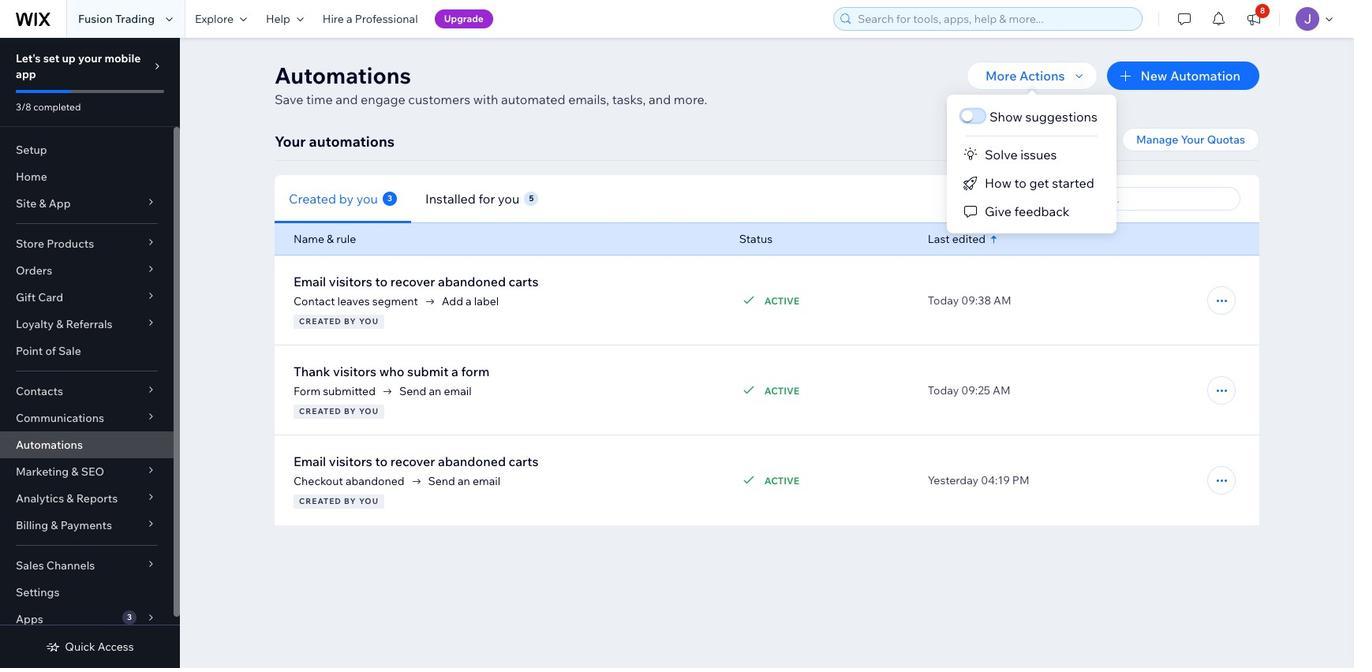 Task type: describe. For each thing, give the bounding box(es) containing it.
created by you for submitted
[[299, 407, 379, 417]]

gift
[[16, 291, 36, 305]]

of
[[45, 344, 56, 358]]

settings link
[[0, 579, 174, 606]]

Search for tools, apps, help & more... field
[[853, 8, 1138, 30]]

created for checkout
[[299, 497, 342, 507]]

manage your quotas
[[1137, 133, 1246, 147]]

completed
[[33, 101, 81, 113]]

card
[[38, 291, 63, 305]]

form
[[294, 384, 321, 399]]

2 and from the left
[[649, 92, 671, 107]]

manage
[[1137, 133, 1179, 147]]

store
[[16, 237, 44, 251]]

filter button
[[973, 187, 1042, 211]]

& for analytics
[[67, 492, 74, 506]]

created by you
[[289, 191, 378, 206]]

automations save time and engage customers with automated emails, tasks, and more.
[[275, 62, 708, 107]]

you for leaves
[[359, 317, 379, 327]]

billing & payments
[[16, 519, 112, 533]]

hire a professional
[[323, 12, 418, 26]]

add a label
[[442, 294, 499, 309]]

contact leaves segment
[[294, 294, 418, 309]]

setup link
[[0, 137, 174, 163]]

help
[[266, 12, 290, 26]]

upgrade
[[444, 13, 484, 24]]

2 vertical spatial abandoned
[[346, 474, 405, 489]]

loyalty & referrals button
[[0, 311, 174, 338]]

who
[[380, 364, 405, 380]]

automations for automations save time and engage customers with automated emails, tasks, and more.
[[275, 62, 411, 89]]

store products
[[16, 237, 94, 251]]

communications button
[[0, 405, 174, 432]]

tab list containing created by you
[[275, 175, 774, 223]]

by for leaves
[[344, 317, 357, 327]]

more.
[[674, 92, 708, 107]]

email visitors to recover abandoned carts for checkout abandoned
[[294, 454, 539, 470]]

abandoned for a
[[438, 274, 506, 290]]

09:25
[[962, 384, 991, 398]]

more actions button
[[967, 62, 1099, 90]]

automation
[[1171, 68, 1241, 84]]

issues
[[1021, 147, 1057, 163]]

status
[[740, 232, 773, 246]]

installed for you
[[426, 191, 520, 206]]

new automation button
[[1108, 62, 1260, 90]]

engage
[[361, 92, 406, 107]]

solve issues
[[985, 147, 1057, 163]]

by
[[339, 191, 354, 206]]

professional
[[355, 12, 418, 26]]

to for send an email
[[375, 454, 388, 470]]

new automation
[[1141, 68, 1241, 84]]

access
[[98, 640, 134, 654]]

filter
[[1001, 192, 1028, 206]]

give feedback button
[[947, 197, 1117, 226]]

upgrade button
[[435, 9, 493, 28]]

get
[[1030, 175, 1050, 191]]

menu containing show suggestions
[[947, 103, 1117, 226]]

loyalty
[[16, 317, 54, 332]]

yesterday
[[928, 474, 979, 488]]

1 your from the left
[[275, 133, 306, 151]]

hire
[[323, 12, 344, 26]]

yesterday 04:19 pm
[[928, 474, 1030, 488]]

automations link
[[0, 432, 174, 459]]

gift card
[[16, 291, 63, 305]]

abandoned for an
[[438, 454, 506, 470]]

point of sale
[[16, 344, 81, 358]]

customers
[[408, 92, 471, 107]]

Search... field
[[1071, 188, 1236, 210]]

site & app
[[16, 197, 71, 211]]

emails,
[[569, 92, 610, 107]]

submitted
[[323, 384, 376, 399]]

created for form
[[299, 407, 342, 417]]

up
[[62, 51, 76, 66]]

email visitors to recover abandoned carts for contact leaves segment
[[294, 274, 539, 290]]

today 09:38 am
[[928, 294, 1012, 308]]

how to get started button
[[947, 169, 1117, 197]]

a for professional
[[347, 12, 353, 26]]

manage your quotas button
[[1123, 128, 1260, 152]]

you for created by you
[[357, 191, 378, 206]]

automated
[[501, 92, 566, 107]]

point of sale link
[[0, 338, 174, 365]]

created by you for abandoned
[[299, 497, 379, 507]]

3 inside tab list
[[388, 193, 392, 203]]

to inside how to get started "button"
[[1015, 175, 1027, 191]]

8 button
[[1237, 0, 1272, 38]]

you for installed for you
[[498, 191, 520, 206]]

apps
[[16, 613, 43, 627]]

seo
[[81, 465, 104, 479]]

& for loyalty
[[56, 317, 63, 332]]

add
[[442, 294, 463, 309]]

actions
[[1020, 68, 1065, 84]]

3/8 completed
[[16, 101, 81, 113]]

thank visitors who submit a form
[[294, 364, 490, 380]]

give feedback
[[985, 204, 1070, 219]]

sales
[[16, 559, 44, 573]]

send for submit
[[399, 384, 427, 399]]

rule
[[337, 232, 356, 246]]

analytics & reports button
[[0, 486, 174, 512]]

let's set up your mobile app
[[16, 51, 141, 81]]

active for yesterday 04:19 pm
[[765, 475, 800, 487]]

solve issues button
[[947, 141, 1117, 169]]

an for abandoned
[[458, 474, 470, 489]]

you for abandoned
[[359, 497, 379, 507]]

label
[[474, 294, 499, 309]]



Task type: locate. For each thing, give the bounding box(es) containing it.
& inside popup button
[[67, 492, 74, 506]]

contact
[[294, 294, 335, 309]]

1 vertical spatial active
[[765, 385, 800, 397]]

2 vertical spatial by
[[344, 497, 357, 507]]

2 email from the top
[[294, 454, 326, 470]]

1 email from the top
[[294, 274, 326, 290]]

to up segment
[[375, 274, 388, 290]]

2 today from the top
[[928, 384, 959, 398]]

your automations
[[275, 133, 395, 151]]

& left seo
[[71, 465, 79, 479]]

1 vertical spatial abandoned
[[438, 454, 506, 470]]

1 vertical spatial to
[[375, 274, 388, 290]]

&
[[39, 197, 46, 211], [327, 232, 334, 246], [56, 317, 63, 332], [71, 465, 79, 479], [67, 492, 74, 506], [51, 519, 58, 533]]

products
[[47, 237, 94, 251]]

you for submitted
[[359, 407, 379, 417]]

created by you down form submitted
[[299, 407, 379, 417]]

& left reports
[[67, 492, 74, 506]]

0 vertical spatial carts
[[509, 274, 539, 290]]

1 vertical spatial a
[[466, 294, 472, 309]]

0 vertical spatial a
[[347, 12, 353, 26]]

3 right by
[[388, 193, 392, 203]]

2 your from the left
[[1182, 133, 1205, 147]]

1 vertical spatial you
[[359, 407, 379, 417]]

2 vertical spatial created
[[299, 497, 342, 507]]

1 vertical spatial an
[[458, 474, 470, 489]]

3 inside sidebar element
[[127, 613, 132, 623]]

visitors up checkout abandoned
[[329, 454, 373, 470]]

2 you from the top
[[359, 407, 379, 417]]

& for name
[[327, 232, 334, 246]]

trading
[[115, 12, 155, 26]]

0 vertical spatial am
[[994, 294, 1012, 308]]

0 vertical spatial created by you
[[299, 317, 379, 327]]

you
[[357, 191, 378, 206], [498, 191, 520, 206]]

1 vertical spatial created
[[299, 407, 342, 417]]

site
[[16, 197, 37, 211]]

recover for contact leaves segment
[[391, 274, 435, 290]]

leaves
[[338, 294, 370, 309]]

created for contact
[[299, 317, 342, 327]]

2 vertical spatial to
[[375, 454, 388, 470]]

0 horizontal spatial a
[[347, 12, 353, 26]]

0 vertical spatial an
[[429, 384, 442, 399]]

a right hire
[[347, 12, 353, 26]]

1 horizontal spatial send
[[428, 474, 455, 489]]

submit
[[407, 364, 449, 380]]

your
[[78, 51, 102, 66]]

by down checkout abandoned
[[344, 497, 357, 507]]

email visitors to recover abandoned carts up segment
[[294, 274, 539, 290]]

solve
[[985, 147, 1018, 163]]

am right 09:38
[[994, 294, 1012, 308]]

to up filter
[[1015, 175, 1027, 191]]

to for add a label
[[375, 274, 388, 290]]

your inside button
[[1182, 133, 1205, 147]]

created down "checkout"
[[299, 497, 342, 507]]

1 created by you from the top
[[299, 317, 379, 327]]

1 carts from the top
[[509, 274, 539, 290]]

0 vertical spatial visitors
[[329, 274, 373, 290]]

0 vertical spatial to
[[1015, 175, 1027, 191]]

carts for add a label
[[509, 274, 539, 290]]

checkout abandoned
[[294, 474, 405, 489]]

0 horizontal spatial your
[[275, 133, 306, 151]]

3 created from the top
[[299, 497, 342, 507]]

email for abandoned
[[473, 474, 501, 489]]

show suggestions button
[[947, 103, 1117, 131]]

how
[[985, 175, 1012, 191]]

automations for automations
[[16, 438, 83, 452]]

site & app button
[[0, 190, 174, 217]]

1 vertical spatial automations
[[16, 438, 83, 452]]

today 09:25 am
[[928, 384, 1011, 398]]

show
[[990, 109, 1023, 125]]

menu
[[947, 103, 1117, 226]]

1 by from the top
[[344, 317, 357, 327]]

send an email for a
[[399, 384, 472, 399]]

setup
[[16, 143, 47, 157]]

last
[[928, 232, 950, 246]]

created down 'contact'
[[299, 317, 342, 327]]

1 vertical spatial email
[[473, 474, 501, 489]]

1 horizontal spatial your
[[1182, 133, 1205, 147]]

1 horizontal spatial email
[[473, 474, 501, 489]]

today left 09:25 on the right bottom
[[928, 384, 959, 398]]

1 vertical spatial created by you
[[299, 407, 379, 417]]

send an email
[[399, 384, 472, 399], [428, 474, 501, 489]]

1 vertical spatial carts
[[509, 454, 539, 470]]

email up 'contact'
[[294, 274, 326, 290]]

1 vertical spatial 3
[[127, 613, 132, 623]]

3 active from the top
[[765, 475, 800, 487]]

analytics & reports
[[16, 492, 118, 506]]

you down submitted on the bottom left of the page
[[359, 407, 379, 417]]

am for thank visitors who submit a form
[[993, 384, 1011, 398]]

hire a professional link
[[313, 0, 428, 38]]

email for a
[[444, 384, 472, 399]]

quotas
[[1208, 133, 1246, 147]]

0 vertical spatial send an email
[[399, 384, 472, 399]]

& inside popup button
[[39, 197, 46, 211]]

you right by
[[357, 191, 378, 206]]

let's
[[16, 51, 41, 66]]

checkout
[[294, 474, 343, 489]]

name
[[294, 232, 324, 246]]

& right billing on the bottom left
[[51, 519, 58, 533]]

09:38
[[962, 294, 992, 308]]

send for recover
[[428, 474, 455, 489]]

1 horizontal spatial 3
[[388, 193, 392, 203]]

sidebar element
[[0, 38, 180, 669]]

email visitors to recover abandoned carts up checkout abandoned
[[294, 454, 539, 470]]

2 carts from the top
[[509, 454, 539, 470]]

0 vertical spatial today
[[928, 294, 959, 308]]

am
[[994, 294, 1012, 308], [993, 384, 1011, 398]]

your left quotas
[[1182, 133, 1205, 147]]

1 horizontal spatial an
[[458, 474, 470, 489]]

0 vertical spatial email visitors to recover abandoned carts
[[294, 274, 539, 290]]

payments
[[61, 519, 112, 533]]

reports
[[76, 492, 118, 506]]

2 vertical spatial created by you
[[299, 497, 379, 507]]

1 vertical spatial recover
[[391, 454, 435, 470]]

1 vertical spatial by
[[344, 407, 357, 417]]

0 horizontal spatial you
[[357, 191, 378, 206]]

& inside "dropdown button"
[[71, 465, 79, 479]]

0 horizontal spatial an
[[429, 384, 442, 399]]

tasks,
[[612, 92, 646, 107]]

am for email visitors to recover abandoned carts
[[994, 294, 1012, 308]]

2 vertical spatial active
[[765, 475, 800, 487]]

0 vertical spatial email
[[294, 274, 326, 290]]

0 vertical spatial email
[[444, 384, 472, 399]]

1 vertical spatial send
[[428, 474, 455, 489]]

you right for
[[498, 191, 520, 206]]

recover up checkout abandoned
[[391, 454, 435, 470]]

& for billing
[[51, 519, 58, 533]]

by for abandoned
[[344, 497, 357, 507]]

billing
[[16, 519, 48, 533]]

carts for send an email
[[509, 454, 539, 470]]

an for a
[[429, 384, 442, 399]]

set
[[43, 51, 59, 66]]

send an email for abandoned
[[428, 474, 501, 489]]

a for label
[[466, 294, 472, 309]]

1 today from the top
[[928, 294, 959, 308]]

1 vertical spatial email visitors to recover abandoned carts
[[294, 454, 539, 470]]

tab list
[[275, 175, 774, 223]]

recover for checkout abandoned
[[391, 454, 435, 470]]

form
[[461, 364, 490, 380]]

& right "site"
[[39, 197, 46, 211]]

1 vertical spatial send an email
[[428, 474, 501, 489]]

0 vertical spatial created
[[299, 317, 342, 327]]

home
[[16, 170, 47, 184]]

0 vertical spatial 3
[[388, 193, 392, 203]]

visitors for leaves
[[329, 274, 373, 290]]

today left 09:38
[[928, 294, 959, 308]]

email
[[294, 274, 326, 290], [294, 454, 326, 470]]

3 up access
[[127, 613, 132, 623]]

& for marketing
[[71, 465, 79, 479]]

recover up segment
[[391, 274, 435, 290]]

today for email visitors to recover abandoned carts
[[928, 294, 959, 308]]

automations up marketing
[[16, 438, 83, 452]]

0 horizontal spatial send
[[399, 384, 427, 399]]

created by you down leaves
[[299, 317, 379, 327]]

0 vertical spatial you
[[359, 317, 379, 327]]

visitors up submitted on the bottom left of the page
[[333, 364, 377, 380]]

communications
[[16, 411, 104, 426]]

to up checkout abandoned
[[375, 454, 388, 470]]

and right time
[[336, 92, 358, 107]]

today for thank visitors who submit a form
[[928, 384, 959, 398]]

give
[[985, 204, 1012, 219]]

you
[[359, 317, 379, 327], [359, 407, 379, 417], [359, 497, 379, 507]]

and left 'more.'
[[649, 92, 671, 107]]

1 email visitors to recover abandoned carts from the top
[[294, 274, 539, 290]]

visitors for abandoned
[[329, 454, 373, 470]]

2 email visitors to recover abandoned carts from the top
[[294, 454, 539, 470]]

0 horizontal spatial 3
[[127, 613, 132, 623]]

settings
[[16, 586, 60, 600]]

edited
[[953, 232, 986, 246]]

analytics
[[16, 492, 64, 506]]

thank
[[294, 364, 330, 380]]

3 by from the top
[[344, 497, 357, 507]]

1 vertical spatial visitors
[[333, 364, 377, 380]]

2 by from the top
[[344, 407, 357, 417]]

sales channels button
[[0, 553, 174, 579]]

3 you from the top
[[359, 497, 379, 507]]

form submitted
[[294, 384, 376, 399]]

1 horizontal spatial a
[[452, 364, 459, 380]]

by down submitted on the bottom left of the page
[[344, 407, 357, 417]]

& right loyalty
[[56, 317, 63, 332]]

3 created by you from the top
[[299, 497, 379, 507]]

2 you from the left
[[498, 191, 520, 206]]

by for submitted
[[344, 407, 357, 417]]

1 active from the top
[[765, 295, 800, 307]]

0 horizontal spatial automations
[[16, 438, 83, 452]]

name & rule
[[294, 232, 356, 246]]

2 created from the top
[[299, 407, 342, 417]]

recover
[[391, 274, 435, 290], [391, 454, 435, 470]]

email for checkout abandoned
[[294, 454, 326, 470]]

active for today 09:25 am
[[765, 385, 800, 397]]

visitors for submitted
[[333, 364, 377, 380]]

1 vertical spatial email
[[294, 454, 326, 470]]

started
[[1053, 175, 1095, 191]]

email for contact leaves segment
[[294, 274, 326, 290]]

2 active from the top
[[765, 385, 800, 397]]

0 vertical spatial recover
[[391, 274, 435, 290]]

1 horizontal spatial and
[[649, 92, 671, 107]]

pm
[[1013, 474, 1030, 488]]

app
[[16, 67, 36, 81]]

04:19
[[981, 474, 1010, 488]]

created by you down checkout abandoned
[[299, 497, 379, 507]]

marketing & seo button
[[0, 459, 174, 486]]

2 recover from the top
[[391, 454, 435, 470]]

to
[[1015, 175, 1027, 191], [375, 274, 388, 290], [375, 454, 388, 470]]

active
[[765, 295, 800, 307], [765, 385, 800, 397], [765, 475, 800, 487]]

& for site
[[39, 197, 46, 211]]

a left form
[[452, 364, 459, 380]]

1 vertical spatial today
[[928, 384, 959, 398]]

2 vertical spatial a
[[452, 364, 459, 380]]

automations up time
[[275, 62, 411, 89]]

2 created by you from the top
[[299, 407, 379, 417]]

visitors up leaves
[[329, 274, 373, 290]]

sale
[[58, 344, 81, 358]]

1 vertical spatial am
[[993, 384, 1011, 398]]

1 you from the left
[[357, 191, 378, 206]]

0 vertical spatial active
[[765, 295, 800, 307]]

created by you for leaves
[[299, 317, 379, 327]]

1 recover from the top
[[391, 274, 435, 290]]

0 horizontal spatial and
[[336, 92, 358, 107]]

visitors
[[329, 274, 373, 290], [333, 364, 377, 380], [329, 454, 373, 470]]

1 horizontal spatial you
[[498, 191, 520, 206]]

sales channels
[[16, 559, 95, 573]]

created
[[299, 317, 342, 327], [299, 407, 342, 417], [299, 497, 342, 507]]

contacts button
[[0, 378, 174, 405]]

automations inside automations save time and engage customers with automated emails, tasks, and more.
[[275, 62, 411, 89]]

active for today 09:38 am
[[765, 295, 800, 307]]

explore
[[195, 12, 234, 26]]

your down save
[[275, 133, 306, 151]]

am right 09:25 on the right bottom
[[993, 384, 1011, 398]]

1 created from the top
[[299, 317, 342, 327]]

0 vertical spatial abandoned
[[438, 274, 506, 290]]

1 and from the left
[[336, 92, 358, 107]]

1 horizontal spatial automations
[[275, 62, 411, 89]]

quick access button
[[46, 640, 134, 654]]

email up "checkout"
[[294, 454, 326, 470]]

for
[[479, 191, 495, 206]]

& left rule
[[327, 232, 334, 246]]

created down form
[[299, 407, 342, 417]]

0 vertical spatial by
[[344, 317, 357, 327]]

0 vertical spatial automations
[[275, 62, 411, 89]]

with
[[473, 92, 499, 107]]

2 horizontal spatial a
[[466, 294, 472, 309]]

1 you from the top
[[359, 317, 379, 327]]

orders button
[[0, 257, 174, 284]]

you down checkout abandoned
[[359, 497, 379, 507]]

a right add
[[466, 294, 472, 309]]

0 horizontal spatial email
[[444, 384, 472, 399]]

2 vertical spatial visitors
[[329, 454, 373, 470]]

2 vertical spatial you
[[359, 497, 379, 507]]

automations inside sidebar element
[[16, 438, 83, 452]]

0 vertical spatial send
[[399, 384, 427, 399]]

by down leaves
[[344, 317, 357, 327]]

you down "contact leaves segment"
[[359, 317, 379, 327]]

segment
[[372, 294, 418, 309]]

show suggestions
[[990, 109, 1098, 125]]



Task type: vqa. For each thing, say whether or not it's contained in the screenshot.
visitors for submitted
yes



